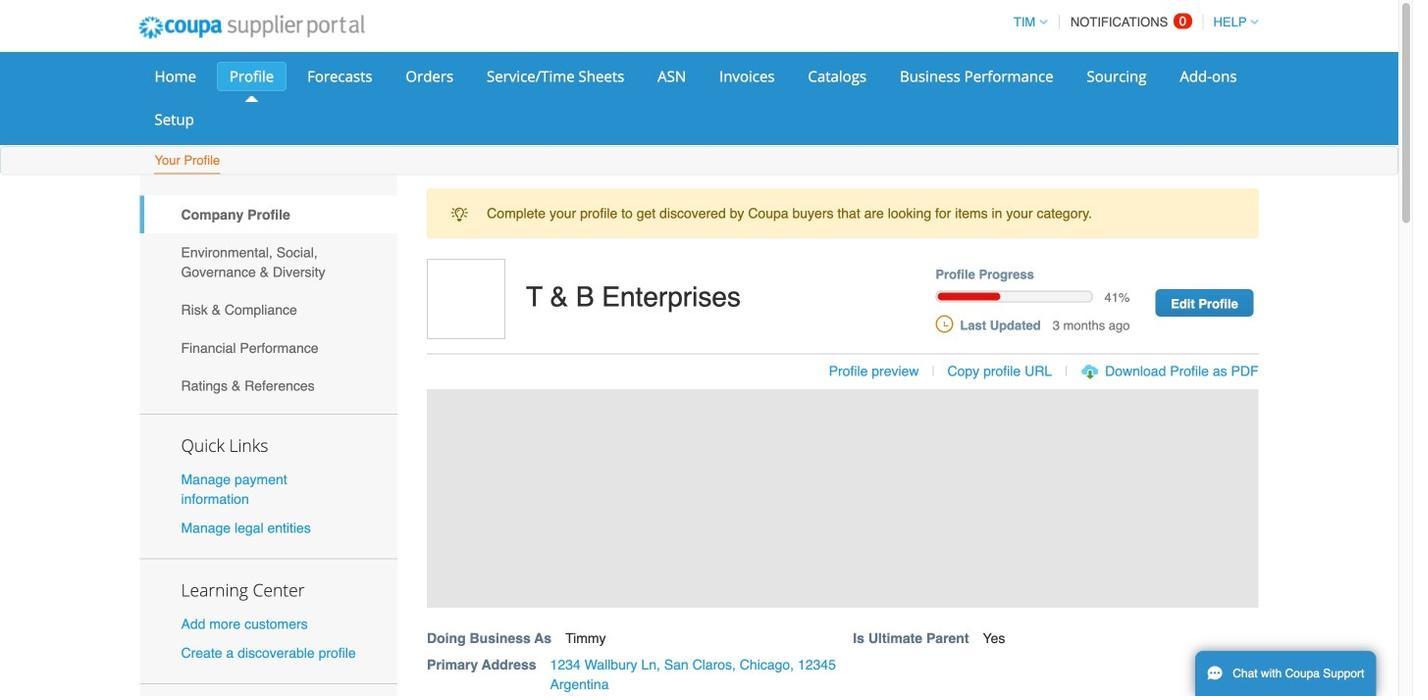Task type: describe. For each thing, give the bounding box(es) containing it.
t & b enterprises image
[[427, 259, 506, 340]]

background image
[[427, 390, 1259, 609]]



Task type: locate. For each thing, give the bounding box(es) containing it.
navigation
[[1005, 3, 1259, 41]]

coupa supplier portal image
[[125, 3, 378, 52]]

alert
[[427, 189, 1259, 238]]

banner
[[420, 259, 1280, 697]]



Task type: vqa. For each thing, say whether or not it's contained in the screenshot.
T & B Enterprises Image
yes



